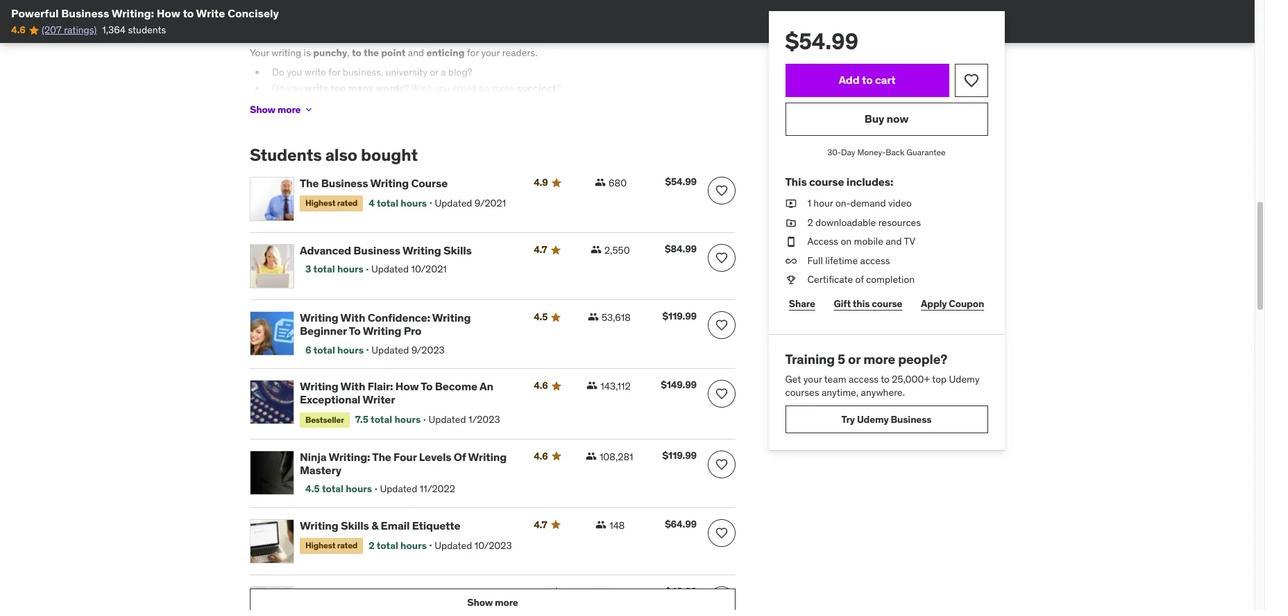 Task type: vqa. For each thing, say whether or not it's contained in the screenshot.
Plan
no



Task type: locate. For each thing, give the bounding box(es) containing it.
show up 'students' at the top left of the page
[[250, 103, 275, 116]]

to inside button
[[862, 73, 873, 87]]

4.7 down 4.9
[[534, 244, 547, 256]]

1 horizontal spatial show more
[[467, 597, 518, 609]]

less
[[250, 8, 274, 21]]

demand
[[851, 197, 886, 210]]

xsmall image left 148
[[596, 520, 607, 531]]

skills left &
[[341, 519, 369, 533]]

1 horizontal spatial show
[[467, 597, 493, 609]]

1 vertical spatial how
[[395, 380, 419, 394]]

rated left 4 at the left top of page
[[337, 198, 358, 208]]

1 horizontal spatial $54.99
[[786, 27, 859, 56]]

1 horizontal spatial your
[[804, 373, 822, 386]]

1 vertical spatial 2
[[369, 540, 374, 552]]

$119.99 right 108,281
[[662, 450, 697, 462]]

0 horizontal spatial show
[[250, 103, 275, 116]]

ninja writing: the four levels of writing mastery
[[300, 450, 507, 478]]

1 vertical spatial highest
[[305, 541, 335, 551]]

hours down the business writing course link
[[401, 197, 427, 209]]

to left cart
[[862, 73, 873, 87]]

less is more
[[250, 8, 317, 21]]

1 horizontal spatial or
[[848, 351, 861, 368]]

to up anywhere.
[[881, 373, 890, 386]]

xsmall image left 108,281
[[586, 451, 597, 462]]

etiquette
[[412, 519, 460, 533]]

course inside "link"
[[872, 297, 903, 310]]

108,281
[[600, 451, 633, 464]]

hours for 3 total hours
[[337, 263, 364, 276]]

1 vertical spatial wishlist image
[[715, 319, 729, 333]]

updated down course
[[435, 197, 472, 209]]

more
[[492, 82, 514, 95], [277, 103, 301, 116], [864, 351, 896, 368], [495, 597, 518, 609]]

to inside writing with confidence: writing beginner to writing pro
[[349, 324, 361, 338]]

0 vertical spatial $54.99
[[786, 27, 859, 56]]

1 rated from the top
[[337, 198, 358, 208]]

writing left the pro
[[363, 324, 401, 338]]

1 horizontal spatial writing:
[[329, 450, 370, 464]]

how right the flair:
[[395, 380, 419, 394]]

5 wishlist image from the top
[[715, 527, 729, 541]]

get
[[786, 373, 801, 386]]

2 rated from the top
[[337, 541, 358, 551]]

1 vertical spatial rated
[[337, 541, 358, 551]]

to right ','
[[352, 47, 362, 59]]

total for 4
[[377, 197, 398, 209]]

share button
[[786, 290, 819, 318]]

how inside writing with flair: how to become an exceptional writer
[[395, 380, 419, 394]]

25,000+
[[892, 373, 930, 386]]

0 horizontal spatial udemy
[[857, 413, 889, 426]]

1 vertical spatial highest rated
[[305, 541, 358, 551]]

full
[[808, 255, 823, 267]]

xsmall image for 143,112
[[587, 380, 598, 392]]

$54.99 right 680
[[665, 176, 697, 188]]

0 vertical spatial 4.5
[[534, 311, 548, 324]]

1 horizontal spatial and
[[886, 235, 902, 248]]

2 down &
[[369, 540, 374, 552]]

xsmall image up 'students' at the top left of the page
[[304, 104, 315, 116]]

point
[[381, 47, 406, 59]]

the
[[300, 176, 319, 190], [372, 450, 391, 464]]

wishlist image
[[963, 72, 980, 89], [715, 319, 729, 333]]

1 vertical spatial show more button
[[250, 589, 736, 611]]

your left the readers.
[[481, 47, 500, 59]]

0 horizontal spatial 4.5
[[305, 483, 320, 496]]

4.5
[[534, 311, 548, 324], [305, 483, 320, 496]]

0 vertical spatial rated
[[337, 198, 358, 208]]

0 horizontal spatial ?
[[404, 82, 409, 95]]

1 vertical spatial access
[[849, 373, 879, 386]]

3 wishlist image from the top
[[715, 387, 729, 401]]

show more button
[[250, 96, 315, 124], [250, 589, 736, 611]]

updated down advanced business writing skills
[[371, 263, 409, 276]]

0 vertical spatial 4.7
[[534, 244, 547, 256]]

business for advanced
[[353, 244, 400, 258]]

write left concisely at left top
[[196, 6, 225, 20]]

1 horizontal spatial the
[[372, 450, 391, 464]]

more up anywhere.
[[864, 351, 896, 368]]

total for 3
[[313, 263, 335, 276]]

how up students
[[157, 6, 180, 20]]

0 vertical spatial show more
[[250, 103, 301, 116]]

bought
[[361, 145, 418, 166]]

writer
[[363, 393, 395, 407]]

1 vertical spatial do
[[272, 82, 284, 95]]

0 horizontal spatial to
[[349, 324, 361, 338]]

1 vertical spatial your
[[804, 373, 822, 386]]

1 vertical spatial 4.5
[[305, 483, 320, 496]]

writing up 10/2021
[[403, 244, 441, 258]]

the left four
[[372, 450, 391, 464]]

2 wishlist image from the top
[[715, 251, 729, 265]]

0 vertical spatial write
[[304, 66, 326, 78]]

0 horizontal spatial or
[[430, 66, 439, 78]]

0 vertical spatial writing:
[[111, 6, 154, 20]]

$119.99
[[662, 310, 697, 323], [662, 450, 697, 462]]

add to cart button
[[786, 64, 949, 97]]

highest for writing
[[305, 541, 335, 551]]

1 vertical spatial show
[[467, 597, 493, 609]]

1 highest from the top
[[305, 198, 335, 208]]

on-
[[836, 197, 851, 210]]

for up "too" at the left of the page
[[328, 66, 340, 78]]

0 vertical spatial udemy
[[949, 373, 980, 386]]

1 horizontal spatial wishlist image
[[963, 72, 980, 89]]

xsmall image left 495
[[595, 587, 606, 598]]

xsmall image left access
[[786, 235, 797, 249]]

and up university
[[408, 47, 424, 59]]

your inside your writing is punchy , to the point and enticing for your readers. do you write for business, university or a blog? do you write too many words ? wish you could be more succinct ?
[[481, 47, 500, 59]]

to up "6 total hours"
[[349, 324, 361, 338]]

1 vertical spatial the
[[372, 450, 391, 464]]

effective
[[330, 586, 377, 600]]

how for to
[[157, 6, 180, 20]]

1 vertical spatial 4.7
[[534, 519, 547, 532]]

4.7 up 4.3
[[534, 519, 547, 532]]

total down mastery
[[322, 483, 344, 496]]

business down also
[[321, 176, 368, 190]]

1 horizontal spatial course
[[872, 297, 903, 310]]

show right letters
[[467, 597, 493, 609]]

updated for updated 10/2021
[[371, 263, 409, 276]]

or
[[430, 66, 439, 78], [848, 351, 861, 368]]

,
[[347, 47, 349, 59]]

business up ratings)
[[61, 6, 109, 20]]

this course includes:
[[786, 175, 894, 189]]

1 vertical spatial $119.99
[[662, 450, 697, 462]]

2 ? from the left
[[556, 82, 561, 95]]

highest up effective
[[305, 541, 335, 551]]

0 vertical spatial highest
[[305, 198, 335, 208]]

4.6 for writing with flair: how to become an exceptional writer
[[534, 380, 548, 392]]

1 vertical spatial course
[[872, 297, 903, 310]]

updated down become
[[429, 414, 466, 426]]

show more
[[250, 103, 301, 116], [467, 597, 518, 609]]

0 vertical spatial your
[[481, 47, 500, 59]]

show more button up 'students' at the top left of the page
[[250, 96, 315, 124]]

and inside your writing is punchy , to the point and enticing for your readers. do you write for business, university or a blog? do you write too many words ? wish you could be more succinct ?
[[408, 47, 424, 59]]

access down mobile
[[861, 255, 890, 267]]

with for flair:
[[340, 380, 365, 394]]

$54.99 up add
[[786, 27, 859, 56]]

a
[[441, 66, 446, 78]]

4 total hours
[[369, 197, 427, 209]]

write inside write effective business letters link
[[300, 586, 328, 600]]

xsmall image for 680
[[595, 177, 606, 188]]

1 vertical spatial 4.6
[[534, 380, 548, 392]]

2 vertical spatial 4.6
[[534, 450, 548, 463]]

xsmall image up the share
[[786, 274, 797, 287]]

1 horizontal spatial 4.5
[[534, 311, 548, 324]]

xsmall image left the 143,112
[[587, 380, 598, 392]]

total for 7.5
[[371, 414, 392, 426]]

0 horizontal spatial show more
[[250, 103, 301, 116]]

total right 4 at the left top of page
[[377, 197, 398, 209]]

more inside your writing is punchy , to the point and enticing for your readers. do you write for business, university or a blog? do you write too many words ? wish you could be more succinct ?
[[492, 82, 514, 95]]

0 horizontal spatial skills
[[341, 519, 369, 533]]

updated down etiquette
[[435, 540, 472, 552]]

0 vertical spatial the
[[300, 176, 319, 190]]

hours down writing skills & email etiquette link
[[400, 540, 427, 552]]

write
[[196, 6, 225, 20], [300, 586, 328, 600]]

business down anywhere.
[[891, 413, 932, 426]]

writing up 6
[[300, 311, 338, 325]]

1 vertical spatial write
[[304, 82, 328, 95]]

writing: inside ninja writing: the four levels of writing mastery
[[329, 450, 370, 464]]

completion
[[866, 274, 915, 286]]

xsmall image for full lifetime access
[[786, 255, 797, 268]]

anywhere.
[[861, 387, 905, 399]]

2 show more button from the top
[[250, 589, 736, 611]]

show more right letters
[[467, 597, 518, 609]]

to left become
[[421, 380, 433, 394]]

3
[[305, 263, 311, 276]]

wishlist image
[[715, 184, 729, 198], [715, 251, 729, 265], [715, 387, 729, 401], [715, 458, 729, 472], [715, 527, 729, 541]]

hour
[[814, 197, 833, 210]]

of
[[454, 450, 466, 464]]

for up blog? at the top left of page
[[467, 47, 479, 59]]

certificate of completion
[[808, 274, 915, 286]]

writing up bestseller
[[300, 380, 338, 394]]

updated 10/2021
[[371, 263, 447, 276]]

11/2022
[[420, 483, 455, 496]]

1 with from the top
[[340, 311, 365, 325]]

1 vertical spatial show more
[[467, 597, 518, 609]]

udemy right top
[[949, 373, 980, 386]]

2 highest rated from the top
[[305, 541, 358, 551]]

680
[[609, 177, 627, 190]]

0 vertical spatial with
[[340, 311, 365, 325]]

0 vertical spatial to
[[349, 324, 361, 338]]

1 vertical spatial and
[[886, 235, 902, 248]]

hours for 4 total hours
[[401, 197, 427, 209]]

xsmall image left "53,618"
[[588, 312, 599, 323]]

highest rated up effective
[[305, 541, 358, 551]]

with up "6 total hours"
[[340, 311, 365, 325]]

with left the flair:
[[340, 380, 365, 394]]

xsmall image down the this
[[786, 216, 797, 230]]

total down writing skills & email etiquette
[[377, 540, 398, 552]]

0 vertical spatial highest rated
[[305, 198, 358, 208]]

day
[[842, 147, 856, 158]]

xsmall image for 53,618
[[588, 312, 599, 323]]

0 horizontal spatial and
[[408, 47, 424, 59]]

access up anywhere.
[[849, 373, 879, 386]]

2 total hours
[[369, 540, 427, 552]]

$119.99 for ninja writing: the four levels of writing mastery
[[662, 450, 697, 462]]

writing skills & email etiquette link
[[300, 519, 517, 533]]

show more button down 10/2023
[[250, 589, 736, 611]]

your inside training 5 or more people? get your team access to 25,000+ top udemy courses anytime, anywhere.
[[804, 373, 822, 386]]

1 vertical spatial for
[[328, 66, 340, 78]]

7.5
[[355, 414, 368, 426]]

course up hour
[[809, 175, 845, 189]]

xsmall image left 2,550
[[591, 244, 602, 256]]

many
[[348, 82, 373, 95]]

punchy
[[313, 47, 347, 59]]

concisely
[[228, 6, 279, 20]]

0 vertical spatial how
[[157, 6, 180, 20]]

4.7
[[534, 244, 547, 256], [534, 519, 547, 532]]

with inside writing with confidence: writing beginner to writing pro
[[340, 311, 365, 325]]

0 horizontal spatial for
[[328, 66, 340, 78]]

how
[[157, 6, 180, 20], [395, 380, 419, 394]]

hours down the beginner
[[337, 344, 364, 356]]

1 vertical spatial to
[[421, 380, 433, 394]]

xsmall image left full
[[786, 255, 797, 268]]

1 vertical spatial or
[[848, 351, 861, 368]]

and left tv
[[886, 235, 902, 248]]

5
[[838, 351, 846, 368]]

to inside writing with flair: how to become an exceptional writer
[[421, 380, 433, 394]]

access inside training 5 or more people? get your team access to 25,000+ top udemy courses anytime, anywhere.
[[849, 373, 879, 386]]

1 horizontal spatial 2
[[808, 216, 813, 229]]

wishlist image for ninja writing: the four levels of writing mastery
[[715, 458, 729, 472]]

show more up 'students' at the top left of the page
[[250, 103, 301, 116]]

0 horizontal spatial $54.99
[[665, 176, 697, 188]]

udemy right try
[[857, 413, 889, 426]]

1 highest rated from the top
[[305, 198, 358, 208]]

2 $119.99 from the top
[[662, 450, 697, 462]]

your up courses
[[804, 373, 822, 386]]

xsmall image left 1
[[786, 197, 797, 211]]

4.6
[[11, 24, 25, 36], [534, 380, 548, 392], [534, 450, 548, 463]]

or right 5
[[848, 351, 861, 368]]

$119.99 right "53,618"
[[662, 310, 697, 323]]

updated down writing with confidence: writing beginner to writing pro
[[371, 344, 409, 356]]

hours down writing with flair: how to become an exceptional writer link
[[394, 414, 421, 426]]

0 vertical spatial or
[[430, 66, 439, 78]]

0 vertical spatial $119.99
[[662, 310, 697, 323]]

writing right of
[[468, 450, 507, 464]]

?
[[404, 82, 409, 95], [556, 82, 561, 95]]

business,
[[343, 66, 383, 78]]

1 horizontal spatial ?
[[556, 82, 561, 95]]

2 with from the top
[[340, 380, 365, 394]]

an
[[480, 380, 493, 394]]

xsmall image for 148
[[596, 520, 607, 531]]

with for confidence:
[[340, 311, 365, 325]]

1 horizontal spatial udemy
[[949, 373, 980, 386]]

total right 7.5
[[371, 414, 392, 426]]

4.5 for 4.5 total hours
[[305, 483, 320, 496]]

more right be on the top
[[492, 82, 514, 95]]

team
[[825, 373, 847, 386]]

your
[[481, 47, 500, 59], [804, 373, 822, 386]]

1 horizontal spatial to
[[421, 380, 433, 394]]

1 write from the top
[[304, 66, 326, 78]]

0 vertical spatial and
[[408, 47, 424, 59]]

30-
[[828, 147, 842, 158]]

2 4.7 from the top
[[534, 519, 547, 532]]

0 horizontal spatial how
[[157, 6, 180, 20]]

1 horizontal spatial write
[[300, 586, 328, 600]]

writing inside ninja writing: the four levels of writing mastery
[[468, 450, 507, 464]]

powerful business writing: how to write concisely
[[11, 6, 279, 20]]

2 down 1
[[808, 216, 813, 229]]

with inside writing with flair: how to become an exceptional writer
[[340, 380, 365, 394]]

2
[[808, 216, 813, 229], [369, 540, 374, 552]]

hours up &
[[346, 483, 372, 496]]

readers.
[[502, 47, 537, 59]]

0 horizontal spatial write
[[196, 6, 225, 20]]

more inside training 5 or more people? get your team access to 25,000+ top udemy courses anytime, anywhere.
[[864, 351, 896, 368]]

too
[[331, 82, 346, 95]]

updated down ninja writing: the four levels of writing mastery
[[380, 483, 417, 496]]

xsmall image
[[786, 235, 797, 249], [591, 244, 602, 256], [786, 274, 797, 287], [586, 451, 597, 462]]

0 vertical spatial show
[[250, 103, 275, 116]]

(207
[[42, 24, 62, 36]]

4.3
[[534, 586, 548, 599]]

course down completion on the right of page
[[872, 297, 903, 310]]

writing: up 1,364 students
[[111, 6, 154, 20]]

0 horizontal spatial the
[[300, 176, 319, 190]]

hours down advanced
[[337, 263, 364, 276]]

53,618
[[602, 312, 631, 324]]

0 horizontal spatial 2
[[369, 540, 374, 552]]

total for 4.5
[[322, 483, 344, 496]]

xsmall image left 680
[[595, 177, 606, 188]]

0 vertical spatial for
[[467, 47, 479, 59]]

total
[[377, 197, 398, 209], [313, 263, 335, 276], [313, 344, 335, 356], [371, 414, 392, 426], [322, 483, 344, 496], [377, 540, 398, 552]]

1 vertical spatial skills
[[341, 519, 369, 533]]

1 vertical spatial writing:
[[329, 450, 370, 464]]

become
[[435, 380, 477, 394]]

xsmall image
[[304, 104, 315, 116], [595, 177, 606, 188], [786, 197, 797, 211], [786, 216, 797, 230], [786, 255, 797, 268], [588, 312, 599, 323], [587, 380, 598, 392], [596, 520, 607, 531], [595, 587, 606, 598]]

try udemy business link
[[786, 406, 988, 434]]

4 wishlist image from the top
[[715, 458, 729, 472]]

highest rated left 4 at the left top of page
[[305, 198, 358, 208]]

1 4.7 from the top
[[534, 244, 547, 256]]

6
[[305, 344, 311, 356]]

video
[[889, 197, 912, 210]]

updated 1/2023
[[429, 414, 500, 426]]

writing up the 4 total hours
[[370, 176, 409, 190]]

or left the "a"
[[430, 66, 439, 78]]

updated 9/2023
[[371, 344, 445, 356]]

1 hour on-demand video
[[808, 197, 912, 210]]

$119.99 for writing with confidence: writing beginner to writing pro
[[662, 310, 697, 323]]

4.5 total hours
[[305, 483, 372, 496]]

0 vertical spatial do
[[272, 66, 284, 78]]

show
[[250, 103, 275, 116], [467, 597, 493, 609]]

0 vertical spatial course
[[809, 175, 845, 189]]

1 wishlist image from the top
[[715, 184, 729, 198]]

total right 6
[[313, 344, 335, 356]]

write left "too" at the left of the page
[[304, 82, 328, 95]]

highest up advanced
[[305, 198, 335, 208]]

xsmall image for 2 downloadable resources
[[786, 216, 797, 230]]

with
[[340, 311, 365, 325], [340, 380, 365, 394]]

0 vertical spatial show more button
[[250, 96, 315, 124]]

xsmall image for 2,550
[[591, 244, 602, 256]]

to inside your writing is punchy , to the point and enticing for your readers. do you write for business, university or a blog? do you write too many words ? wish you could be more succinct ?
[[352, 47, 362, 59]]

0 vertical spatial 2
[[808, 216, 813, 229]]

updated for updated 1/2023
[[429, 414, 466, 426]]

university
[[386, 66, 428, 78]]

0 vertical spatial skills
[[443, 244, 472, 258]]

skills up 10/2021
[[443, 244, 472, 258]]

write left effective
[[300, 586, 328, 600]]

write down is on the top of page
[[304, 66, 326, 78]]

the down 'students' at the top left of the page
[[300, 176, 319, 190]]

hours
[[401, 197, 427, 209], [337, 263, 364, 276], [337, 344, 364, 356], [394, 414, 421, 426], [346, 483, 372, 496], [400, 540, 427, 552]]

1 vertical spatial write
[[300, 586, 328, 600]]

writing: up 4.5 total hours
[[329, 450, 370, 464]]

guarantee
[[907, 147, 946, 158]]

1 $119.99 from the top
[[662, 310, 697, 323]]

0 horizontal spatial your
[[481, 47, 500, 59]]

back
[[886, 147, 905, 158]]

1 horizontal spatial how
[[395, 380, 419, 394]]

2 highest from the top
[[305, 541, 335, 551]]

1 vertical spatial with
[[340, 380, 365, 394]]

ninja writing: the four levels of writing mastery link
[[300, 450, 517, 478]]

total right 3
[[313, 263, 335, 276]]

4
[[369, 197, 375, 209]]



Task type: describe. For each thing, give the bounding box(es) containing it.
the
[[364, 47, 379, 59]]

advanced business writing skills link
[[300, 244, 517, 258]]

wishlist image for writing skills & email etiquette
[[715, 527, 729, 541]]

writing down 4.5 total hours
[[300, 519, 338, 533]]

rated for business
[[337, 198, 358, 208]]

write effective business letters
[[300, 586, 465, 600]]

1 vertical spatial udemy
[[857, 413, 889, 426]]

0 horizontal spatial wishlist image
[[715, 319, 729, 333]]

4.5 for 4.5
[[534, 311, 548, 324]]

1,364 students
[[102, 24, 166, 36]]

1 show more button from the top
[[250, 96, 315, 124]]

of
[[856, 274, 864, 286]]

hours for 6 total hours
[[337, 344, 364, 356]]

&
[[371, 519, 378, 533]]

10/2023
[[474, 540, 512, 552]]

2 for 2 total hours
[[369, 540, 374, 552]]

try
[[842, 413, 855, 426]]

anytime,
[[822, 387, 859, 399]]

0 vertical spatial wishlist image
[[963, 72, 980, 89]]

advanced
[[300, 244, 351, 258]]

xsmall image for 108,281
[[586, 451, 597, 462]]

writing up 9/2023
[[432, 311, 471, 325]]

buy now
[[865, 112, 909, 126]]

gift this course
[[834, 297, 903, 310]]

updated 9/2021
[[435, 197, 506, 209]]

writing inside writing with flair: how to become an exceptional writer
[[300, 380, 338, 394]]

xsmall image for 495
[[595, 587, 606, 598]]

7.5 total hours
[[355, 414, 421, 426]]

certificate
[[808, 274, 853, 286]]

coupon
[[949, 297, 985, 310]]

2 for 2 downloadable resources
[[808, 216, 813, 229]]

highest rated for skills
[[305, 541, 358, 551]]

money-
[[858, 147, 886, 158]]

xsmall image for certificate of completion
[[786, 274, 797, 287]]

total for 6
[[313, 344, 335, 356]]

could
[[453, 82, 476, 95]]

1 horizontal spatial skills
[[443, 244, 472, 258]]

4.9
[[534, 176, 548, 189]]

xsmall image for 1 hour on-demand video
[[786, 197, 797, 211]]

the inside the business writing course link
[[300, 176, 319, 190]]

2 write from the top
[[304, 82, 328, 95]]

ratings)
[[64, 24, 97, 36]]

to left concisely at left top
[[183, 6, 194, 20]]

1 vertical spatial $54.99
[[665, 176, 697, 188]]

4.6 for ninja writing: the four levels of writing mastery
[[534, 450, 548, 463]]

to inside training 5 or more people? get your team access to 25,000+ top udemy courses anytime, anywhere.
[[881, 373, 890, 386]]

1 horizontal spatial for
[[467, 47, 479, 59]]

wishlist image for the business writing course
[[715, 184, 729, 198]]

updated for updated 9/2021
[[435, 197, 472, 209]]

buy
[[865, 112, 885, 126]]

writing with flair: how to become an exceptional writer link
[[300, 380, 517, 407]]

0 horizontal spatial course
[[809, 175, 845, 189]]

$84.99
[[665, 243, 697, 256]]

wishlist image for writing with flair: how to become an exceptional writer
[[715, 387, 729, 401]]

updated for updated 9/2023
[[371, 344, 409, 356]]

updated for updated 11/2022
[[380, 483, 417, 496]]

wish
[[411, 82, 433, 95]]

hours for 2 total hours
[[400, 540, 427, 552]]

495
[[609, 587, 626, 600]]

updated 11/2022
[[380, 483, 455, 496]]

2,550
[[604, 244, 630, 257]]

4.7 for advanced business writing skills
[[534, 244, 547, 256]]

writing with confidence: writing beginner to writing pro
[[300, 311, 471, 338]]

2 do from the top
[[272, 82, 284, 95]]

students also bought
[[250, 145, 418, 166]]

lifetime
[[826, 255, 858, 267]]

2 downloadable resources
[[808, 216, 921, 229]]

courses
[[786, 387, 820, 399]]

or inside training 5 or more people? get your team access to 25,000+ top udemy courses anytime, anywhere.
[[848, 351, 861, 368]]

writing skills & email etiquette
[[300, 519, 460, 533]]

148
[[609, 520, 625, 532]]

enticing
[[427, 47, 465, 59]]

writing
[[271, 47, 301, 59]]

add to cart
[[839, 73, 896, 87]]

updated for updated 10/2023
[[435, 540, 472, 552]]

this
[[786, 175, 807, 189]]

writing with flair: how to become an exceptional writer
[[300, 380, 493, 407]]

$149.99
[[661, 379, 697, 392]]

xsmall image for access on mobile and tv
[[786, 235, 797, 249]]

email
[[381, 519, 410, 533]]

flair:
[[368, 380, 393, 394]]

30-day money-back guarantee
[[828, 147, 946, 158]]

hours for 7.5 total hours
[[394, 414, 421, 426]]

share
[[789, 297, 816, 310]]

pro
[[404, 324, 422, 338]]

0 horizontal spatial writing:
[[111, 6, 154, 20]]

9/2021
[[475, 197, 506, 209]]

updated 10/2023
[[435, 540, 512, 552]]

0 vertical spatial access
[[861, 255, 890, 267]]

top
[[933, 373, 947, 386]]

highest rated for business
[[305, 198, 358, 208]]

buy now button
[[786, 103, 988, 136]]

the inside ninja writing: the four levels of writing mastery
[[372, 450, 391, 464]]

udemy inside training 5 or more people? get your team access to 25,000+ top udemy courses anytime, anywhere.
[[949, 373, 980, 386]]

1 do from the top
[[272, 66, 284, 78]]

bestseller
[[305, 415, 344, 425]]

1 ? from the left
[[404, 82, 409, 95]]

your writing is punchy , to the point and enticing for your readers. do you write for business, university or a blog? do you write too many words ? wish you could be more succinct ?
[[250, 47, 561, 95]]

xsmall image inside show more button
[[304, 104, 315, 116]]

highest for the
[[305, 198, 335, 208]]

levels
[[419, 450, 451, 464]]

0 vertical spatial write
[[196, 6, 225, 20]]

how for to
[[395, 380, 419, 394]]

powerful
[[11, 6, 59, 20]]

more up 'students' at the top left of the page
[[277, 103, 301, 116]]

more left 4.3
[[495, 597, 518, 609]]

$49.99
[[665, 586, 697, 598]]

1,364
[[102, 24, 126, 36]]

succinct
[[517, 82, 556, 95]]

4.7 for writing skills & email etiquette
[[534, 519, 547, 532]]

0 vertical spatial 4.6
[[11, 24, 25, 36]]

more
[[288, 8, 317, 21]]

business for powerful
[[61, 6, 109, 20]]

business left letters
[[379, 586, 426, 600]]

or inside your writing is punchy , to the point and enticing for your readers. do you write for business, university or a blog? do you write too many words ? wish you could be more succinct ?
[[430, 66, 439, 78]]

advanced business writing skills
[[300, 244, 472, 258]]

students
[[250, 145, 322, 166]]

$64.99
[[665, 518, 697, 531]]

add
[[839, 73, 860, 87]]

total for 2
[[377, 540, 398, 552]]

(207 ratings)
[[42, 24, 97, 36]]

be
[[479, 82, 490, 95]]

hours for 4.5 total hours
[[346, 483, 372, 496]]

beginner
[[300, 324, 347, 338]]

wishlist image for advanced business writing skills
[[715, 251, 729, 265]]

confidence:
[[368, 311, 430, 325]]

resources
[[879, 216, 921, 229]]

four
[[394, 450, 417, 464]]

access on mobile and tv
[[808, 235, 916, 248]]

1
[[808, 197, 812, 210]]

rated for skills
[[337, 541, 358, 551]]

apply
[[921, 297, 947, 310]]

business for the
[[321, 176, 368, 190]]



